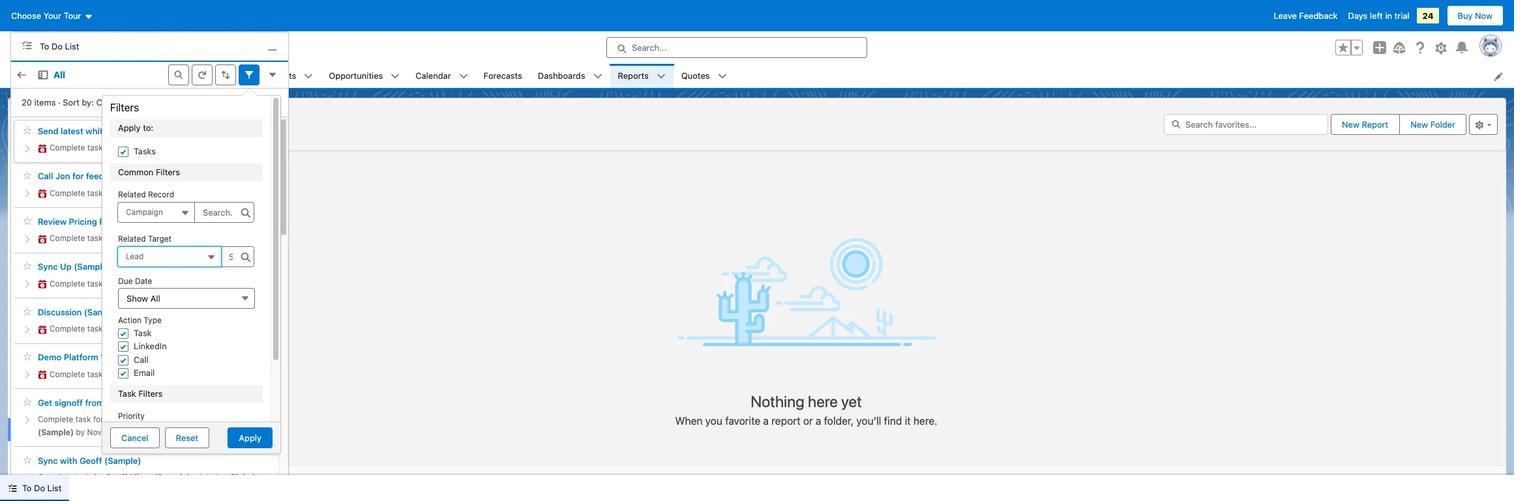 Task type: describe. For each thing, give the bounding box(es) containing it.
quotes list item
[[674, 64, 735, 88]]

demo
[[38, 352, 61, 363]]

24
[[1423, 10, 1434, 21]]

leanne for (sample)
[[106, 398, 136, 408]]

media
[[38, 486, 62, 495]]

18
[[235, 234, 244, 243]]

private reports link
[[8, 220, 106, 245]]

task for complete task for leanne tomlin (sample) from
[[76, 415, 91, 425]]

campaign
[[126, 208, 163, 217]]

get signoff from leanne (sample) link
[[38, 398, 175, 408]]

sync with geoff (sample) element
[[14, 450, 276, 502]]

white
[[145, 234, 168, 243]]

proposal
[[99, 217, 135, 227]]

by up review
[[62, 202, 72, 213]]

me inside "link"
[[78, 374, 90, 385]]

show
[[127, 293, 148, 304]]

leave feedback link
[[1274, 10, 1338, 21]]

text default image inside discussion (sample) 'element'
[[38, 325, 47, 334]]

all for all
[[53, 69, 65, 80]]

feedback
[[1299, 10, 1338, 21]]

(sample) up david
[[84, 307, 121, 318]]

text default image inside quotes list item
[[718, 72, 727, 81]]

quotes
[[681, 70, 710, 81]]

by inside get signoff from leanne (sample) element
[[74, 428, 87, 437]]

show all
[[127, 293, 160, 304]]

text default image inside review pricing proposal (sample) element
[[38, 235, 47, 244]]

for for complete task for leanne tomlin (sample) from
[[93, 415, 104, 425]]

discussion
[[38, 307, 82, 318]]

(sample) inside acme (sample)
[[38, 428, 74, 437]]

Search... text field
[[220, 247, 254, 268]]

recent
[[29, 178, 56, 188]]

Due Date, Show All button
[[118, 288, 255, 309]]

0 vertical spatial widgets
[[101, 352, 134, 363]]

new folder button
[[1400, 114, 1467, 135]]

complete task for jon amos (sample)
[[50, 188, 194, 198]]

task for complete task for jon amos (sample)
[[87, 188, 103, 198]]

0 vertical spatial date
[[130, 97, 148, 107]]

you'll
[[857, 416, 881, 427]]

acme
[[222, 415, 244, 425]]

task for complete task for amy jordan (sample)
[[87, 370, 103, 379]]

(sample) up reset
[[164, 415, 200, 425]]

reports up public reports
[[58, 227, 89, 237]]

1 vertical spatial geoff
[[80, 456, 102, 466]]

reports list item
[[610, 64, 674, 88]]

1 vertical spatial jon
[[117, 188, 132, 198]]

0 horizontal spatial from
[[85, 398, 104, 408]]

items inside to do list dialog
[[34, 97, 56, 107]]

private
[[29, 227, 56, 237]]

by:
[[82, 97, 94, 107]]

get signoff from leanne (sample) element
[[14, 392, 276, 447]]

all for all reports
[[29, 276, 39, 286]]

for for complete task for jon amos (sample)
[[105, 188, 115, 198]]

(sample) up campaign button
[[158, 188, 194, 198]]

complete task for carole white (sample)
[[50, 234, 206, 243]]

folder
[[1431, 119, 1456, 130]]

to inside dialog
[[40, 41, 49, 51]]

accounts list item
[[183, 64, 253, 88]]

to do list inside button
[[22, 483, 62, 494]]

for for complete task for david adelson (sample)
[[105, 324, 115, 334]]

contacts link
[[253, 64, 304, 88]]

review pricing proposal (sample)
[[38, 217, 173, 227]]

created by me link for private
[[8, 196, 106, 220]]

choose
[[11, 10, 41, 21]]

created for all folders
[[29, 350, 60, 360]]

sync up (sample)
[[38, 262, 111, 272]]

buy now button
[[1447, 5, 1504, 26]]

task for complete task for geoff minor (sample)
[[87, 143, 103, 153]]

sync with geoff (sample) link
[[38, 456, 141, 466]]

all folders
[[29, 325, 70, 336]]

jordan
[[137, 370, 164, 379]]

20
[[22, 97, 32, 107]]

created for recent
[[29, 202, 60, 213]]

(sample) down 'lead' button
[[167, 279, 203, 289]]

0 vertical spatial filters
[[110, 102, 139, 113]]

cancel
[[121, 433, 148, 443]]

get signoff from leanne (sample)
[[38, 398, 175, 408]]

0
[[16, 134, 21, 144]]

send latest whitepaper (sample)
[[38, 126, 170, 136]]

do inside to do list dialog
[[52, 41, 63, 51]]

related for lead
[[118, 234, 146, 244]]

reports up sync up (sample) on the bottom of the page
[[55, 251, 86, 262]]

do inside to do list button
[[34, 483, 45, 494]]

for for call jon for feedback (sample)
[[72, 171, 84, 182]]

shared with me
[[29, 374, 90, 385]]

2 a from the left
[[816, 416, 821, 427]]

days left in trial
[[1348, 10, 1410, 21]]

due
[[118, 277, 133, 287]]

filters for task filters
[[138, 388, 163, 399]]

oct inside sync up (sample) element
[[216, 279, 229, 289]]

to
[[220, 473, 228, 483]]

pricing
[[69, 217, 97, 227]]

accounts link
[[183, 64, 236, 88]]

favorite
[[725, 416, 761, 427]]

platform
[[64, 352, 98, 363]]

(sample) down linkedin
[[136, 352, 173, 363]]

send
[[38, 126, 58, 136]]

2 vertical spatial favorites
[[42, 424, 81, 435]]

report
[[772, 416, 801, 427]]

complete task for david adelson (sample)
[[50, 324, 211, 334]]

folders inside "link"
[[41, 325, 70, 336]]

calendar list item
[[408, 64, 476, 88]]

1 a from the left
[[763, 416, 769, 427]]

calendar
[[416, 70, 451, 81]]

sync for sync up (sample)
[[38, 262, 58, 272]]

new for new report
[[1342, 119, 1360, 130]]

leads list item
[[127, 64, 183, 88]]

call for call jon for feedback (sample)
[[38, 171, 53, 182]]

get
[[38, 398, 52, 408]]

task for complete task for sarah loehr (sample) by oct 27
[[87, 279, 103, 289]]

find
[[884, 416, 902, 427]]

all for all folders
[[29, 325, 39, 336]]

tomlin
[[136, 415, 162, 425]]

dashboards link
[[530, 64, 593, 88]]

0 vertical spatial (sample)
[[126, 171, 162, 182]]

feedback
[[86, 171, 124, 182]]

text default image inside 'opportunities' "list item"
[[391, 72, 400, 81]]

text default image inside sync up (sample) element
[[38, 280, 47, 289]]

loehr
[[142, 279, 165, 289]]

apply button
[[228, 428, 273, 449]]

discussion (sample)
[[38, 307, 121, 318]]

complete task for geoff minor (sample) related to
[[38, 473, 230, 483]]

email
[[134, 368, 155, 378]]

complete for complete task for geoff minor (sample) related to
[[38, 473, 73, 483]]

to inside button
[[22, 483, 32, 494]]

choose your tour button
[[10, 5, 94, 26]]

text default image inside the contacts "list item"
[[304, 72, 313, 81]]

forecasts link
[[476, 64, 530, 88]]

10
[[104, 428, 112, 437]]

send latest whitepaper (sample) element
[[14, 120, 276, 163]]

task for task
[[134, 328, 152, 339]]

(sample) up tomlin
[[138, 398, 175, 408]]

yet
[[841, 393, 862, 411]]

public reports
[[29, 251, 86, 262]]

1 vertical spatial (sample)
[[137, 217, 173, 227]]

text default image inside to do list button
[[8, 484, 17, 493]]

complete for complete task for jon amos (sample)
[[50, 188, 85, 198]]

20 items · sort by: created date
[[22, 97, 148, 107]]

text default image inside calendar list item
[[459, 72, 468, 81]]

filters for common filters
[[156, 167, 180, 177]]

search... button
[[607, 37, 867, 58]]

tasks
[[134, 146, 156, 157]]

latest
[[61, 126, 83, 136]]

to do list inside dialog
[[40, 41, 79, 51]]

quotes link
[[674, 64, 718, 88]]

all reports
[[29, 276, 72, 286]]

your
[[43, 10, 61, 21]]

complete for complete task for david adelson (sample)
[[50, 324, 85, 334]]

reports all favorites 0 items
[[16, 102, 85, 144]]

task for complete task for carole white (sample)
[[87, 234, 103, 243]]

related record
[[118, 190, 174, 200]]

related
[[192, 473, 218, 483]]

left
[[1370, 10, 1383, 21]]

list inside button
[[47, 483, 62, 494]]

complete task for geoff minor (sample)
[[50, 143, 202, 153]]

target
[[148, 234, 172, 244]]

text default image inside send latest whitepaper (sample) element
[[38, 144, 47, 153]]

complete for complete task for geoff minor (sample)
[[50, 143, 85, 153]]

up
[[60, 262, 72, 272]]

sarah
[[117, 279, 140, 289]]

opportunities list item
[[321, 64, 408, 88]]

(sample) right up
[[74, 262, 111, 272]]

priority
[[118, 412, 145, 421]]

apply to:
[[118, 123, 153, 133]]



Task type: locate. For each thing, give the bounding box(es) containing it.
global media - 270 widgets (sample)
[[38, 473, 255, 495]]

1 vertical spatial created by me
[[29, 350, 86, 360]]

(sample) up 'lead' button
[[170, 234, 206, 243]]

favorites up all favorites
[[23, 403, 71, 413]]

apply for apply to:
[[118, 123, 141, 133]]

1 vertical spatial created
[[29, 202, 60, 213]]

2 vertical spatial me
[[78, 374, 90, 385]]

for for complete task for amy jordan (sample)
[[105, 370, 115, 379]]

for down sync with geoff (sample) link
[[93, 473, 104, 483]]

text default image up public
[[38, 235, 47, 244]]

all down loehr
[[150, 293, 160, 304]]

oct
[[219, 234, 233, 243], [216, 279, 229, 289]]

text default image down the recent
[[38, 189, 47, 198]]

2 created by me from the top
[[29, 350, 86, 360]]

1 vertical spatial to
[[22, 483, 32, 494]]

whitepaper
[[86, 126, 131, 136]]

acme (sample)
[[38, 415, 244, 437]]

reports down search...
[[618, 70, 649, 81]]

opportunities
[[329, 70, 383, 81]]

public
[[29, 251, 53, 262]]

with up - at the left bottom of page
[[60, 456, 77, 466]]

filters up record
[[156, 167, 180, 177]]

1 horizontal spatial new
[[1411, 119, 1428, 130]]

to do list dialog
[[10, 32, 289, 502]]

do left - at the left bottom of page
[[34, 483, 45, 494]]

complete inside discussion (sample) 'element'
[[50, 324, 85, 334]]

call
[[38, 171, 53, 182], [134, 355, 149, 365]]

folders up all folders
[[23, 304, 63, 314]]

for for complete task for geoff minor (sample)
[[105, 143, 115, 153]]

2 created by me link from the top
[[8, 343, 106, 368]]

0 vertical spatial favorites
[[34, 115, 85, 130]]

action type
[[118, 316, 162, 325]]

tour
[[64, 10, 81, 21]]

with inside sync with geoff (sample) link
[[60, 456, 77, 466]]

1 vertical spatial task
[[118, 388, 136, 399]]

for inside get signoff from leanne (sample) element
[[93, 415, 104, 425]]

task
[[134, 328, 152, 339], [118, 388, 136, 399]]

task down "amy"
[[118, 388, 136, 399]]

task down "send latest whitepaper (sample)" link
[[87, 143, 103, 153]]

0 vertical spatial geoff
[[117, 143, 139, 153]]

2 sync from the top
[[38, 456, 58, 466]]

(sample) up tasks
[[133, 126, 170, 136]]

complete inside demo platform widgets (sample) element
[[50, 370, 85, 379]]

created by me for reports
[[29, 202, 86, 213]]

complete for complete task for carole white (sample)
[[50, 234, 85, 243]]

when
[[675, 416, 703, 427]]

sync inside sync up (sample) link
[[38, 262, 58, 272]]

0 horizontal spatial jon
[[55, 171, 70, 182]]

sync
[[38, 262, 58, 272], [38, 456, 58, 466]]

1 vertical spatial minor
[[130, 473, 152, 483]]

1 horizontal spatial to
[[40, 41, 49, 51]]

created up review
[[29, 202, 60, 213]]

1 horizontal spatial call
[[134, 355, 149, 365]]

for down 'review pricing proposal (sample)' link
[[105, 234, 115, 243]]

reports link
[[610, 64, 657, 88]]

all favorites
[[29, 424, 81, 435]]

complete down latest
[[50, 143, 85, 153]]

-
[[64, 486, 67, 495]]

complete inside call jon for feedback (sample) element
[[50, 188, 85, 198]]

with for shared
[[59, 374, 75, 385]]

jon left amos at left
[[117, 188, 132, 198]]

now
[[1475, 10, 1493, 21]]

0 horizontal spatial call
[[38, 171, 53, 182]]

leanne up 10
[[106, 415, 134, 425]]

(sample) right tasks
[[166, 143, 202, 153]]

27
[[231, 279, 241, 289]]

1 vertical spatial me
[[74, 350, 86, 360]]

sync up (sample) element
[[14, 256, 276, 299]]

text default image inside call jon for feedback (sample) element
[[38, 189, 47, 198]]

1 vertical spatial sync
[[38, 456, 58, 466]]

task for task filters
[[118, 388, 136, 399]]

complete inside get signoff from leanne (sample) element
[[38, 415, 73, 425]]

opportunities link
[[321, 64, 391, 88]]

geoff down apply to:
[[117, 143, 139, 153]]

text default image down search...
[[657, 72, 666, 81]]

text default image inside "dashboards" list item
[[593, 72, 602, 81]]

Search... text field
[[194, 202, 254, 223]]

270
[[69, 486, 84, 495]]

with for sync
[[60, 456, 77, 466]]

review pricing proposal (sample) element
[[14, 211, 276, 253]]

related up campaign
[[118, 190, 146, 200]]

me for with
[[74, 350, 86, 360]]

all down public
[[29, 276, 39, 286]]

0 vertical spatial apply
[[118, 123, 141, 133]]

for down feedback at top
[[105, 188, 115, 198]]

1 horizontal spatial apply
[[239, 433, 262, 443]]

for inside review pricing proposal (sample) element
[[105, 234, 115, 243]]

geoff for complete task for geoff minor (sample) related to
[[106, 473, 128, 483]]

here
[[808, 393, 838, 411]]

0 vertical spatial to
[[40, 41, 49, 51]]

(sample) up amos at left
[[126, 171, 162, 182]]

(sample)
[[126, 171, 162, 182], [137, 217, 173, 227]]

apply down acme
[[239, 433, 262, 443]]

for left david
[[105, 324, 115, 334]]

Search favorites... text field
[[1164, 114, 1329, 135]]

reports left ·
[[16, 102, 47, 113]]

sales
[[44, 69, 73, 82]]

complete inside sync with geoff (sample) element
[[38, 473, 73, 483]]

geoff down nov
[[80, 456, 102, 466]]

complete inside send latest whitepaper (sample) element
[[50, 143, 85, 153]]

all
[[53, 69, 65, 80], [16, 115, 30, 130], [29, 276, 39, 286], [150, 293, 160, 304], [29, 325, 39, 336], [29, 424, 40, 435]]

1 vertical spatial apply
[[239, 433, 262, 443]]

1 vertical spatial widgets
[[86, 486, 119, 495]]

text default image inside reports list item
[[657, 72, 666, 81]]

Search by object type, Campaign button
[[117, 202, 196, 223]]

complete down platform at the bottom
[[50, 370, 85, 379]]

reset button
[[165, 428, 209, 449]]

created up the shared at the left of the page
[[29, 350, 60, 360]]

new for new folder
[[1411, 119, 1428, 130]]

1 vertical spatial list
[[47, 483, 62, 494]]

1 created by me from the top
[[29, 202, 86, 213]]

0 vertical spatial folders
[[23, 304, 63, 314]]

common filters
[[118, 167, 180, 177]]

0 vertical spatial call
[[38, 171, 53, 182]]

all folders link
[[8, 319, 106, 343]]

list containing home
[[88, 64, 1514, 88]]

all for all favorites
[[29, 424, 40, 435]]

text default image inside demo platform widgets (sample) element
[[38, 371, 47, 380]]

text default image left reports link
[[593, 72, 602, 81]]

from left acme
[[202, 415, 219, 425]]

reports
[[618, 70, 649, 81], [16, 102, 47, 113], [23, 156, 64, 166], [58, 227, 89, 237], [55, 251, 86, 262], [41, 276, 72, 286]]

contacts list item
[[253, 64, 321, 88]]

(sample) left related
[[154, 473, 190, 483]]

1 vertical spatial filters
[[156, 167, 180, 177]]

task inside discussion (sample) 'element'
[[87, 324, 103, 334]]

2 vertical spatial filters
[[138, 388, 163, 399]]

2 vertical spatial created
[[29, 350, 60, 360]]

task down sync up (sample) link
[[87, 279, 103, 289]]

shared with me link
[[8, 368, 106, 392]]

leanne for tomlin
[[106, 415, 134, 425]]

new report button
[[1332, 115, 1399, 134]]

all up ·
[[53, 69, 65, 80]]

demo platform widgets (sample) element
[[14, 347, 276, 389]]

for inside sync with geoff (sample) element
[[93, 473, 104, 483]]

demo platform widgets (sample)
[[38, 352, 173, 363]]

1 vertical spatial with
[[60, 456, 77, 466]]

to
[[40, 41, 49, 51], [22, 483, 32, 494]]

list
[[65, 41, 79, 51], [47, 483, 62, 494]]

call jon for feedback (sample) element
[[14, 165, 276, 208]]

(sample) down due date, show all button at the bottom left of page
[[176, 324, 211, 334]]

widgets inside global media - 270 widgets (sample)
[[86, 486, 119, 495]]

0 vertical spatial minor
[[141, 143, 164, 153]]

task inside get signoff from leanne (sample) element
[[76, 415, 91, 425]]

0 vertical spatial from
[[85, 398, 104, 408]]

apply left the to:
[[118, 123, 141, 133]]

task inside demo platform widgets (sample) element
[[87, 370, 103, 379]]

for inside sync up (sample) element
[[105, 279, 115, 289]]

task down demo platform widgets (sample) link
[[87, 370, 103, 379]]

list
[[88, 64, 1514, 88]]

complete for complete task for sarah loehr (sample) by oct 27
[[50, 279, 85, 289]]

due date
[[118, 277, 152, 287]]

filters down jordan
[[138, 388, 163, 399]]

buy now
[[1458, 10, 1493, 21]]

contacts
[[261, 70, 296, 81]]

0 horizontal spatial new
[[1342, 119, 1360, 130]]

(sample) right jordan
[[166, 370, 202, 379]]

1 new from the left
[[1342, 119, 1360, 130]]

0 horizontal spatial a
[[763, 416, 769, 427]]

amy
[[117, 370, 135, 379]]

2 vertical spatial geoff
[[106, 473, 128, 483]]

discussion (sample) element
[[14, 301, 276, 344]]

·
[[58, 97, 61, 107]]

task for complete task for geoff minor (sample) related to
[[76, 473, 91, 483]]

text default image down send
[[38, 144, 47, 153]]

oct left the 18
[[219, 234, 233, 243]]

task inside sync up (sample) element
[[87, 279, 103, 289]]

task inside call jon for feedback (sample) element
[[87, 188, 103, 198]]

text default image
[[304, 72, 313, 81], [459, 72, 468, 81], [593, 72, 602, 81], [657, 72, 666, 81], [718, 72, 727, 81], [38, 144, 47, 153], [38, 189, 47, 198], [38, 235, 47, 244]]

1 horizontal spatial from
[[202, 415, 219, 425]]

1 vertical spatial call
[[134, 355, 149, 365]]

geoff inside send latest whitepaper (sample) element
[[117, 143, 139, 153]]

0 vertical spatial me
[[74, 202, 86, 213]]

oct inside review pricing proposal (sample) element
[[219, 234, 233, 243]]

all up 0
[[16, 115, 30, 130]]

all favorites link
[[8, 418, 106, 442]]

task down discussion (sample) link on the left of page
[[87, 324, 103, 334]]

widgets
[[101, 352, 134, 363], [86, 486, 119, 495]]

1 vertical spatial from
[[202, 415, 219, 425]]

call jon for feedback (sample)
[[38, 171, 162, 182]]

dashboards list item
[[530, 64, 610, 88]]

0 vertical spatial items
[[34, 97, 56, 107]]

created by me
[[29, 202, 86, 213], [29, 350, 86, 360]]

items right 0
[[23, 134, 44, 144]]

cancel button
[[110, 428, 160, 449]]

nov 10
[[87, 428, 112, 437]]

minor down cancel
[[130, 473, 152, 483]]

complete inside review pricing proposal (sample) element
[[50, 234, 85, 243]]

sync for sync with geoff (sample)
[[38, 456, 58, 466]]

by inside sync up (sample) element
[[205, 279, 214, 289]]

minor for complete task for geoff minor (sample)
[[141, 143, 164, 153]]

items left ·
[[34, 97, 56, 107]]

favorites down signoff
[[42, 424, 81, 435]]

1 created by me link from the top
[[8, 196, 106, 220]]

(sample) down complete task for geoff minor (sample) related to
[[121, 486, 157, 495]]

nov
[[87, 428, 102, 437]]

1 vertical spatial favorites
[[23, 403, 71, 413]]

to do list
[[40, 41, 79, 51], [22, 483, 62, 494]]

2 new from the left
[[1411, 119, 1428, 130]]

to left media
[[22, 483, 32, 494]]

0 vertical spatial with
[[59, 374, 75, 385]]

me down platform at the bottom
[[78, 374, 90, 385]]

0 horizontal spatial list
[[47, 483, 62, 494]]

do
[[52, 41, 63, 51], [34, 483, 45, 494]]

0 vertical spatial created by me
[[29, 202, 86, 213]]

minor inside send latest whitepaper (sample) element
[[141, 143, 164, 153]]

for down "whitepaper"
[[105, 143, 115, 153]]

0 horizontal spatial apply
[[118, 123, 141, 133]]

1 related from the top
[[118, 190, 146, 200]]

(sample) up white at left top
[[137, 217, 173, 227]]

with up signoff
[[59, 374, 75, 385]]

for for complete task for carole white (sample)
[[105, 234, 115, 243]]

1 vertical spatial items
[[23, 134, 44, 144]]

all inside the reports all favorites 0 items
[[16, 115, 30, 130]]

public reports link
[[8, 245, 106, 269]]

type
[[144, 316, 162, 325]]

me
[[74, 202, 86, 213], [74, 350, 86, 360], [78, 374, 90, 385]]

call for call
[[134, 355, 149, 365]]

0 horizontal spatial do
[[34, 483, 45, 494]]

complete down up
[[50, 279, 85, 289]]

linkedin
[[134, 341, 167, 352]]

new left folder
[[1411, 119, 1428, 130]]

0 vertical spatial jon
[[55, 171, 70, 182]]

list down tour
[[65, 41, 79, 51]]

task inside review pricing proposal (sample) element
[[87, 234, 103, 243]]

to up "all" button
[[40, 41, 49, 51]]

me for reports
[[74, 202, 86, 213]]

for inside send latest whitepaper (sample) element
[[105, 143, 115, 153]]

with inside 'shared with me' "link"
[[59, 374, 75, 385]]

2 related from the top
[[118, 234, 146, 244]]

you
[[705, 416, 723, 427]]

new left report
[[1342, 119, 1360, 130]]

apply for apply
[[239, 433, 262, 443]]

favorites down ·
[[34, 115, 85, 130]]

list inside dialog
[[65, 41, 79, 51]]

complete down get
[[38, 415, 73, 425]]

leads
[[135, 70, 159, 81]]

for inside discussion (sample) 'element'
[[105, 324, 115, 334]]

(sample) up complete task for geoff minor (sample) related to
[[104, 456, 141, 466]]

filters up apply to:
[[110, 102, 139, 113]]

text default image right quotes
[[718, 72, 727, 81]]

complete for complete task for amy jordan (sample)
[[50, 370, 85, 379]]

task down 'review pricing proposal (sample)' link
[[87, 234, 103, 243]]

for up nov 10
[[93, 415, 104, 425]]

complete down the recent
[[50, 188, 85, 198]]

me right demo
[[74, 350, 86, 360]]

new report
[[1342, 119, 1389, 130]]

by left "27"
[[205, 279, 214, 289]]

favorites inside the reports all favorites 0 items
[[34, 115, 85, 130]]

related up the lead
[[118, 234, 146, 244]]

sync up (sample) link
[[38, 262, 111, 272]]

1 vertical spatial to do list
[[22, 483, 62, 494]]

0 vertical spatial to do list
[[40, 41, 79, 51]]

1 vertical spatial do
[[34, 483, 45, 494]]

task inside send latest whitepaper (sample) element
[[87, 143, 103, 153]]

for for complete task for geoff minor (sample) related to
[[93, 473, 104, 483]]

created inside to do list dialog
[[96, 97, 128, 107]]

Search by object type, Lead button
[[117, 247, 222, 268]]

task for complete task for david adelson (sample)
[[87, 324, 103, 334]]

text default image
[[22, 40, 32, 50], [38, 70, 48, 80], [391, 72, 400, 81], [38, 280, 47, 289], [38, 325, 47, 334], [38, 371, 47, 380], [8, 484, 17, 493]]

minor inside sync with geoff (sample) element
[[130, 473, 152, 483]]

0 vertical spatial created
[[96, 97, 128, 107]]

apply
[[118, 123, 141, 133], [239, 433, 262, 443]]

for for complete task for sarah loehr (sample) by oct 27
[[105, 279, 115, 289]]

a left 'report'
[[763, 416, 769, 427]]

minor down the to:
[[141, 143, 164, 153]]

leanne up priority
[[106, 398, 136, 408]]

1 vertical spatial created by me link
[[8, 343, 106, 368]]

1 vertical spatial date
[[135, 277, 152, 287]]

1 vertical spatial related
[[118, 234, 146, 244]]

0 vertical spatial oct
[[219, 234, 233, 243]]

here.
[[914, 416, 938, 427]]

0 vertical spatial created by me link
[[8, 196, 106, 220]]

private reports
[[29, 227, 89, 237]]

for left "amy"
[[105, 370, 115, 379]]

leanne
[[106, 398, 136, 408], [106, 415, 134, 425]]

1 vertical spatial folders
[[41, 325, 70, 336]]

1 vertical spatial leanne
[[106, 415, 134, 425]]

reports inside list item
[[618, 70, 649, 81]]

(sample) inside global media - 270 widgets (sample)
[[121, 486, 157, 495]]

0 vertical spatial leanne
[[106, 398, 136, 408]]

widgets up complete task for amy jordan (sample)
[[101, 352, 134, 363]]

0 horizontal spatial to
[[22, 483, 32, 494]]

forecasts
[[484, 70, 522, 81]]

reports up the recent
[[23, 156, 64, 166]]

items inside the reports all favorites 0 items
[[23, 134, 44, 144]]

call down send
[[38, 171, 53, 182]]

geoff
[[117, 143, 139, 153], [80, 456, 102, 466], [106, 473, 128, 483]]

by
[[62, 202, 72, 213], [205, 279, 214, 289], [62, 350, 72, 360], [74, 428, 87, 437]]

0 vertical spatial task
[[134, 328, 152, 339]]

group
[[1336, 40, 1363, 55]]

geoff for complete task for geoff minor (sample)
[[117, 143, 139, 153]]

by left 10
[[74, 428, 87, 437]]

task up 270
[[76, 473, 91, 483]]

reports down up
[[41, 276, 72, 286]]

text default image inside "all" button
[[38, 70, 48, 80]]

new
[[1342, 119, 1360, 130], [1411, 119, 1428, 130]]

apply inside button
[[239, 433, 262, 443]]

filters
[[110, 102, 139, 113], [156, 167, 180, 177], [138, 388, 163, 399]]

0 vertical spatial sync
[[38, 262, 58, 272]]

1 horizontal spatial do
[[52, 41, 63, 51]]

created by me for with
[[29, 350, 86, 360]]

complete for complete task for leanne tomlin (sample) from
[[38, 415, 73, 425]]

related for campaign
[[118, 190, 146, 200]]

1 sync from the top
[[38, 262, 58, 272]]

created right by:
[[96, 97, 128, 107]]

1 horizontal spatial a
[[816, 416, 821, 427]]

created
[[96, 97, 128, 107], [29, 202, 60, 213], [29, 350, 60, 360]]

sync inside sync with geoff (sample) link
[[38, 456, 58, 466]]

1 horizontal spatial list
[[65, 41, 79, 51]]

task inside sync with geoff (sample) element
[[76, 473, 91, 483]]

task up nov
[[76, 415, 91, 425]]

carole
[[117, 234, 143, 243]]

all inside "link"
[[29, 325, 39, 336]]

task down action type
[[134, 328, 152, 339]]

search...
[[632, 42, 667, 53]]

jon left feedback at top
[[55, 171, 70, 182]]

0 vertical spatial list
[[65, 41, 79, 51]]

complete up media
[[38, 473, 73, 483]]

created by me link up the private reports
[[8, 196, 106, 220]]

for left feedback at top
[[72, 171, 84, 182]]

all down get
[[29, 424, 40, 435]]

by right demo
[[62, 350, 72, 360]]

leave
[[1274, 10, 1297, 21]]

sync up media
[[38, 456, 58, 466]]

complete inside sync up (sample) element
[[50, 279, 85, 289]]

0 vertical spatial related
[[118, 190, 146, 200]]

reports inside the reports all favorites 0 items
[[16, 102, 47, 113]]

1 horizontal spatial jon
[[117, 188, 132, 198]]

created by me link for shared
[[8, 343, 106, 368]]

complete task for sarah loehr (sample) by oct 27
[[50, 279, 241, 289]]

calendar link
[[408, 64, 459, 88]]

oct left "27"
[[216, 279, 229, 289]]

1 vertical spatial oct
[[216, 279, 229, 289]]

jon
[[55, 171, 70, 182], [117, 188, 132, 198]]

for inside call jon for feedback (sample) link
[[72, 171, 84, 182]]

for inside demo platform widgets (sample) element
[[105, 370, 115, 379]]

minor for complete task for geoff minor (sample) related to
[[130, 473, 152, 483]]

created by me down all folders "link"
[[29, 350, 86, 360]]

0 vertical spatial do
[[52, 41, 63, 51]]



Task type: vqa. For each thing, say whether or not it's contained in the screenshot.


